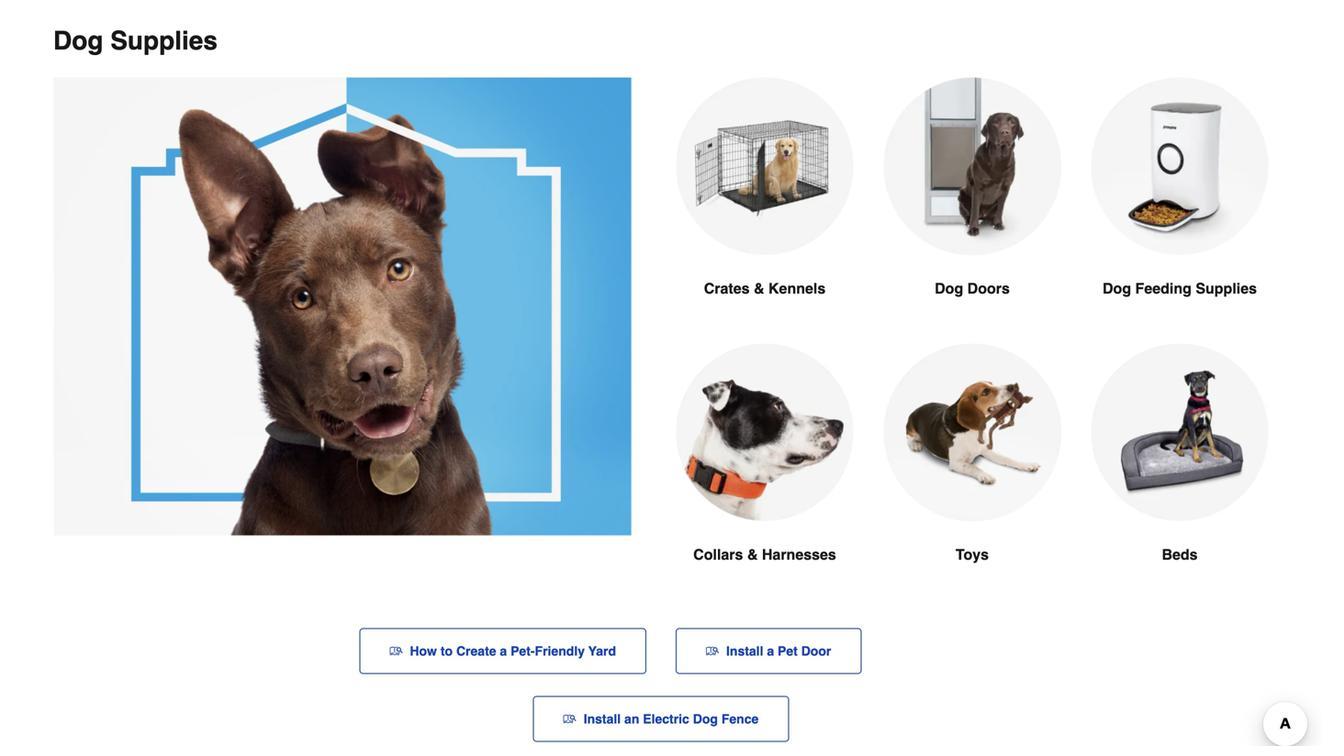 Task type: locate. For each thing, give the bounding box(es) containing it.
lookup ecat image for how
[[390, 645, 403, 658]]

a white automatic pet feeder with timer. image
[[1091, 78, 1269, 255]]

toys link
[[883, 344, 1062, 610]]

0 vertical spatial &
[[754, 280, 765, 297]]

1 horizontal spatial lookup ecat image
[[706, 645, 719, 658]]

2 lookup ecat image from the left
[[706, 645, 719, 658]]

a
[[500, 644, 507, 659], [767, 644, 774, 659]]

dog doors link
[[883, 78, 1062, 344]]

install an electric dog fence
[[584, 712, 759, 727]]

install left "an"
[[584, 712, 621, 727]]

& right collars at the bottom of page
[[747, 546, 758, 563]]

install inside 'install an electric dog fence' link
[[584, 712, 621, 727]]

toys
[[956, 546, 989, 563]]

a left pet-
[[500, 644, 507, 659]]

doors
[[968, 280, 1010, 297]]

1 vertical spatial supplies
[[1196, 280, 1257, 297]]

lookup ecat image left install a pet door
[[706, 645, 719, 658]]

how to create a pet-friendly yard link
[[359, 629, 647, 675]]

&
[[754, 280, 765, 297], [747, 546, 758, 563]]

install
[[726, 644, 764, 659], [584, 712, 621, 727]]

install an electric dog fence link
[[533, 697, 789, 743]]

lookup ecat image left how
[[390, 645, 403, 658]]

dog supplies
[[53, 26, 218, 56]]

& for collars
[[747, 546, 758, 563]]

0 horizontal spatial a
[[500, 644, 507, 659]]

0 vertical spatial supplies
[[110, 26, 218, 56]]

a left pet
[[767, 644, 774, 659]]

1 horizontal spatial install
[[726, 644, 764, 659]]

0 horizontal spatial lookup ecat image
[[390, 645, 403, 658]]

install inside install a pet door link
[[726, 644, 764, 659]]

1 horizontal spatial supplies
[[1196, 280, 1257, 297]]

0 horizontal spatial install
[[584, 712, 621, 727]]

lookup ecat image inside "how to create a pet-friendly yard" link
[[390, 645, 403, 658]]

lookup ecat image inside install a pet door link
[[706, 645, 719, 658]]

install left pet
[[726, 644, 764, 659]]

dog doors
[[935, 280, 1010, 297]]

& right crates
[[754, 280, 765, 297]]

1 vertical spatial &
[[747, 546, 758, 563]]

lookup ecat image
[[390, 645, 403, 658], [706, 645, 719, 658]]

a beagle holding a toy in its mouth. image
[[883, 344, 1062, 522]]

dog feeding supplies
[[1103, 280, 1257, 297]]

a dog inside a wire crate with the door open. image
[[676, 78, 854, 255]]

dog for dog feeding supplies
[[1103, 280, 1132, 297]]

a brown dog with his head tilted to the left. image
[[53, 78, 632, 536]]

crates
[[704, 280, 750, 297]]

beds
[[1162, 546, 1198, 563]]

0 vertical spatial install
[[726, 644, 764, 659]]

1 lookup ecat image from the left
[[390, 645, 403, 658]]

lookup ecat image
[[564, 713, 576, 726]]

dog
[[53, 26, 103, 56], [935, 280, 964, 297], [1103, 280, 1132, 297], [693, 712, 718, 727]]

1 vertical spatial install
[[584, 712, 621, 727]]

install for install an electric dog fence
[[584, 712, 621, 727]]

collars
[[694, 546, 743, 563]]

0 horizontal spatial supplies
[[110, 26, 218, 56]]

supplies
[[110, 26, 218, 56], [1196, 280, 1257, 297]]

1 horizontal spatial a
[[767, 644, 774, 659]]

dog for dog doors
[[935, 280, 964, 297]]

dog feeding supplies link
[[1091, 78, 1269, 344]]



Task type: vqa. For each thing, say whether or not it's contained in the screenshot.
& for Crates
yes



Task type: describe. For each thing, give the bounding box(es) containing it.
install a pet door link
[[676, 629, 862, 675]]

an
[[625, 712, 640, 727]]

2 a from the left
[[767, 644, 774, 659]]

harnesses
[[762, 546, 836, 563]]

crates & kennels
[[704, 280, 826, 297]]

pet
[[778, 644, 798, 659]]

collars & harnesses link
[[676, 344, 854, 610]]

lookup ecat image for install
[[706, 645, 719, 658]]

1 a from the left
[[500, 644, 507, 659]]

yard
[[588, 644, 616, 659]]

how
[[410, 644, 437, 659]]

install a pet door
[[726, 644, 831, 659]]

fence
[[722, 712, 759, 727]]

crates & kennels link
[[676, 78, 854, 344]]

a black-spotted dog wearing an orange collar. image
[[676, 344, 854, 521]]

a black and tan pup sitting on a dog bed. image
[[1091, 344, 1269, 521]]

friendly
[[535, 644, 585, 659]]

create
[[456, 644, 496, 659]]

a chocolate lab sitting in front of a dog door. image
[[883, 78, 1062, 256]]

kennels
[[769, 280, 826, 297]]

pet-
[[511, 644, 535, 659]]

collars & harnesses
[[694, 546, 836, 563]]

electric
[[643, 712, 690, 727]]

to
[[441, 644, 453, 659]]

door
[[801, 644, 831, 659]]

beds link
[[1091, 344, 1269, 610]]

feeding
[[1136, 280, 1192, 297]]

how to create a pet-friendly yard
[[410, 644, 616, 659]]

supplies inside "dog feeding supplies" link
[[1196, 280, 1257, 297]]

dog for dog supplies
[[53, 26, 103, 56]]

install for install a pet door
[[726, 644, 764, 659]]

& for crates
[[754, 280, 765, 297]]



